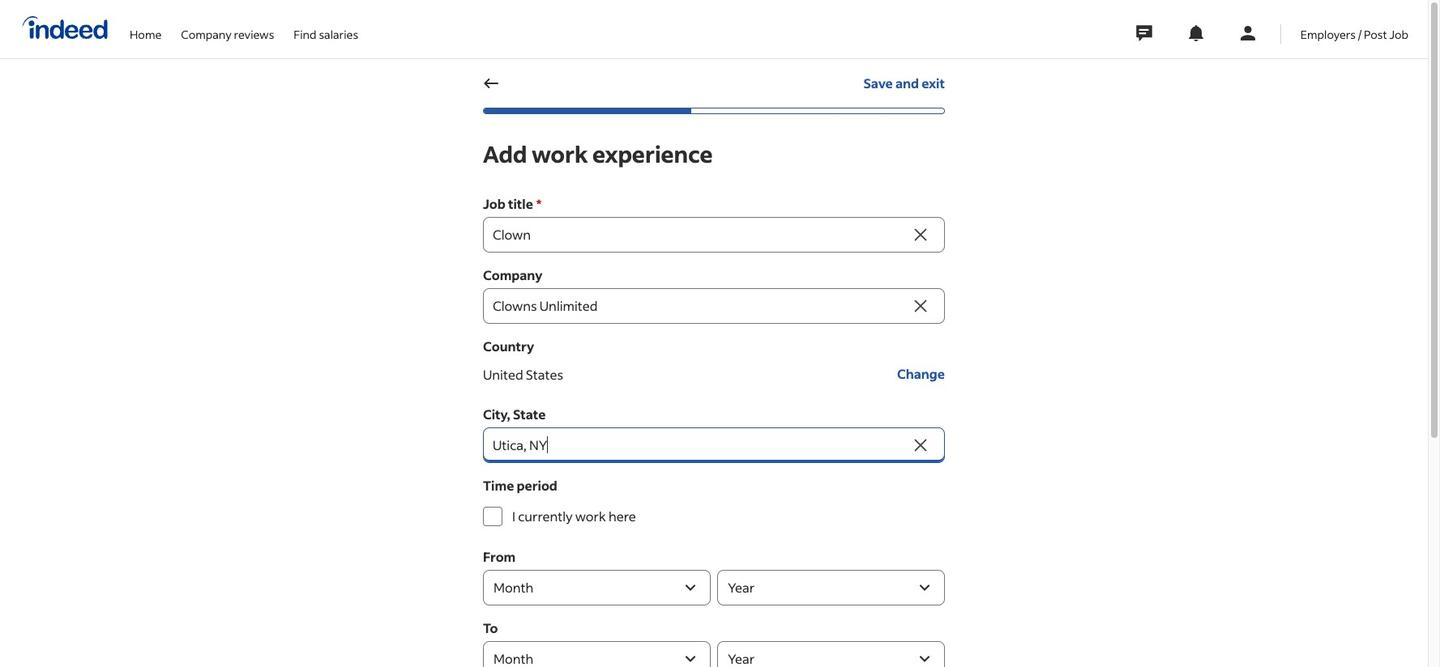 Task type: describe. For each thing, give the bounding box(es) containing it.
home
[[130, 26, 162, 42]]

i currently work here
[[512, 508, 636, 525]]

here
[[609, 508, 636, 525]]

company for company reviews
[[181, 26, 232, 42]]

time
[[483, 477, 514, 494]]

City, State field
[[483, 428, 909, 464]]

save and exit
[[863, 75, 945, 92]]

period
[[517, 477, 557, 494]]

company reviews
[[181, 26, 274, 42]]

employers / post job
[[1301, 26, 1409, 42]]

change button
[[897, 357, 945, 392]]

post
[[1364, 26, 1387, 42]]

city, state
[[483, 406, 546, 423]]

exit
[[922, 75, 945, 92]]

find
[[294, 26, 317, 42]]

and
[[895, 75, 919, 92]]

i
[[512, 508, 515, 525]]

/
[[1358, 26, 1362, 42]]

job inside add work experience element
[[483, 195, 506, 212]]

state
[[513, 406, 546, 423]]

job title *
[[483, 195, 542, 212]]

save
[[863, 75, 893, 92]]

experience
[[592, 139, 713, 169]]

title
[[508, 195, 533, 212]]

salaries
[[319, 26, 358, 42]]

0 vertical spatial work
[[532, 139, 588, 169]]

progress image
[[484, 109, 691, 113]]



Task type: vqa. For each thing, say whether or not it's contained in the screenshot.
right Company
yes



Task type: locate. For each thing, give the bounding box(es) containing it.
Company field
[[483, 289, 909, 324]]

add
[[483, 139, 527, 169]]

country
[[483, 338, 534, 355]]

currently
[[518, 508, 573, 525]]

from
[[483, 549, 516, 566]]

0 horizontal spatial company
[[181, 26, 232, 42]]

work left here
[[575, 508, 606, 525]]

change
[[897, 366, 945, 383]]

1 horizontal spatial job
[[1389, 26, 1409, 42]]

add work experience
[[483, 139, 713, 169]]

company reviews link
[[181, 0, 274, 55]]

united states
[[483, 366, 563, 383]]

progress progress bar
[[483, 108, 945, 114]]

reviews
[[234, 26, 274, 42]]

states
[[526, 366, 563, 383]]

employers / post job link
[[1301, 0, 1409, 55]]

work down progress image
[[532, 139, 588, 169]]

1 vertical spatial work
[[575, 508, 606, 525]]

united
[[483, 366, 523, 383]]

home link
[[130, 0, 162, 55]]

company left reviews
[[181, 26, 232, 42]]

None field
[[483, 217, 909, 253]]

job right post
[[1389, 26, 1409, 42]]

find salaries link
[[294, 0, 358, 55]]

company for company
[[483, 267, 543, 284]]

1 horizontal spatial company
[[483, 267, 543, 284]]

company
[[181, 26, 232, 42], [483, 267, 543, 284]]

city,
[[483, 406, 510, 423]]

0 horizontal spatial job
[[483, 195, 506, 212]]

to
[[483, 620, 498, 637]]

0 vertical spatial company
[[181, 26, 232, 42]]

company down job title *
[[483, 267, 543, 284]]

1 vertical spatial company
[[483, 267, 543, 284]]

employers
[[1301, 26, 1356, 42]]

job
[[1389, 26, 1409, 42], [483, 195, 506, 212]]

job left title
[[483, 195, 506, 212]]

I currently work here checkbox
[[483, 507, 502, 527]]

save and exit link
[[863, 66, 945, 101]]

add work experience element
[[483, 139, 958, 668]]

0 vertical spatial job
[[1389, 26, 1409, 42]]

work
[[532, 139, 588, 169], [575, 508, 606, 525]]

find salaries
[[294, 26, 358, 42]]

1 vertical spatial job
[[483, 195, 506, 212]]

time period
[[483, 477, 557, 494]]

company inside add work experience element
[[483, 267, 543, 284]]

*
[[536, 195, 542, 212]]



